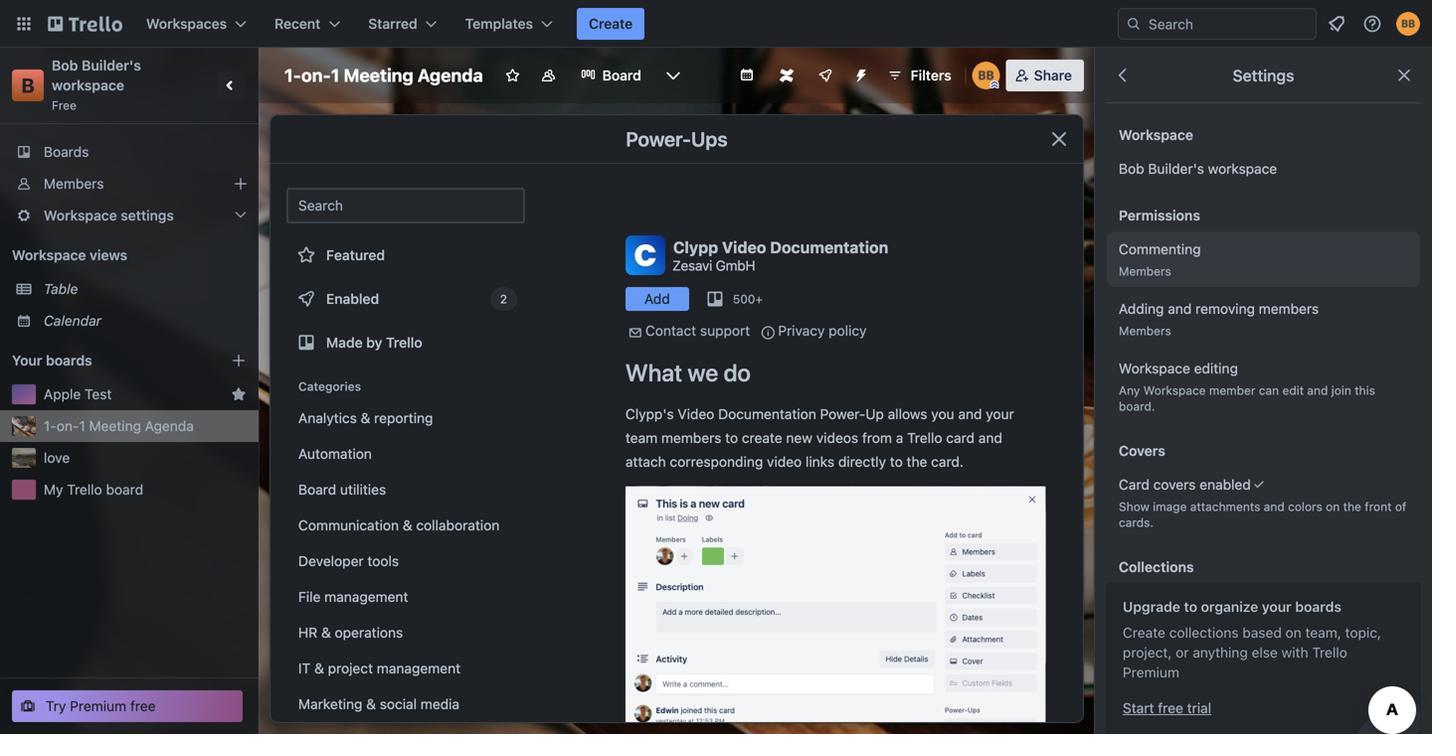 Task type: describe. For each thing, give the bounding box(es) containing it.
love
[[44, 450, 70, 466]]

1 horizontal spatial to
[[890, 454, 903, 470]]

automation
[[298, 446, 372, 462]]

1 inside "1-on-1 meeting agenda" link
[[79, 418, 85, 435]]

join
[[1331, 384, 1351, 398]]

reporting
[[374, 410, 433, 427]]

1 horizontal spatial bob builder's workspace link
[[1107, 151, 1420, 187]]

this
[[1355, 384, 1375, 398]]

1-on-1 meeting agenda inside board name text box
[[284, 65, 483, 86]]

create
[[742, 430, 782, 447]]

try premium free
[[46, 699, 156, 715]]

marketing & social media
[[298, 697, 460, 713]]

communication & collaboration
[[298, 518, 500, 534]]

contact support
[[645, 323, 750, 339]]

file management link
[[286, 582, 525, 614]]

what
[[625, 359, 682, 387]]

made by trello
[[326, 335, 422, 351]]

workspace visible image
[[541, 68, 557, 84]]

primary element
[[0, 0, 1432, 48]]

power- inside clypp's video documentation power-up allows you and your team members to create new videos from a trello card and attach corresponding video links directly to the card.
[[820, 406, 866, 423]]

1 inside board name text box
[[331, 65, 340, 86]]

or
[[1176, 645, 1189, 661]]

and inside the show image attachments and colors on the front of cards.
[[1264, 500, 1285, 514]]

2 sm image from the left
[[758, 323, 778, 343]]

settings
[[121, 207, 174, 224]]

board.
[[1119, 400, 1155, 414]]

card
[[946, 430, 975, 447]]

trello right by
[[386, 335, 422, 351]]

members inside adding and removing members members
[[1259, 301, 1319, 317]]

on- inside board name text box
[[301, 65, 331, 86]]

enabled
[[326, 291, 379, 307]]

1 vertical spatial 1-
[[44, 418, 56, 435]]

boards inside upgrade to organize your boards create collections based on team, topic, project, or anything else with trello premium
[[1295, 599, 1341, 616]]

1 vertical spatial meeting
[[89, 418, 141, 435]]

covers
[[1119, 443, 1165, 459]]

power-ups
[[626, 127, 728, 151]]

customize views image
[[663, 66, 683, 86]]

front
[[1365, 500, 1392, 514]]

collections
[[1169, 625, 1239, 641]]

edit
[[1282, 384, 1304, 398]]

clypp power-up image
[[625, 486, 1046, 735]]

file management
[[298, 589, 408, 606]]

adding
[[1119, 301, 1164, 317]]

calendar
[[44, 313, 101, 329]]

organize
[[1201, 599, 1258, 616]]

links
[[806, 454, 834, 470]]

create inside button
[[589, 15, 633, 32]]

& for social
[[366, 697, 376, 713]]

on inside upgrade to organize your boards create collections based on team, topic, project, or anything else with trello premium
[[1286, 625, 1302, 641]]

video for clypp's
[[678, 406, 714, 423]]

0 horizontal spatial free
[[130, 699, 156, 715]]

agenda inside board name text box
[[418, 65, 483, 86]]

privacy policy link
[[778, 323, 867, 339]]

templates
[[465, 15, 533, 32]]

clypp video documentation zesavi gmbh
[[672, 238, 888, 274]]

commenting
[[1119, 241, 1201, 258]]

we
[[688, 359, 718, 387]]

1 vertical spatial management
[[377, 661, 461, 677]]

& for operations
[[321, 625, 331, 641]]

video for clypp
[[722, 238, 766, 257]]

the inside the show image attachments and colors on the front of cards.
[[1343, 500, 1361, 514]]

love link
[[44, 449, 247, 468]]

create button
[[577, 8, 645, 40]]

my
[[44, 482, 63, 498]]

Search text field
[[286, 188, 525, 224]]

your boards with 4 items element
[[12, 349, 201, 373]]

marketing
[[298, 697, 362, 713]]

boards
[[44, 144, 89, 160]]

tools
[[367, 553, 399, 570]]

Board name text field
[[274, 60, 493, 91]]

boards inside "element"
[[46, 353, 92, 369]]

contact support link
[[645, 323, 750, 339]]

add button
[[625, 287, 689, 311]]

collaboration
[[416, 518, 500, 534]]

made
[[326, 335, 363, 351]]

and right 'card'
[[978, 430, 1002, 447]]

your inside upgrade to organize your boards create collections based on team, topic, project, or anything else with trello premium
[[1262, 599, 1292, 616]]

star or unstar board image
[[505, 68, 521, 84]]

members inside clypp's video documentation power-up allows you and your team members to create new videos from a trello card and attach corresponding video links directly to the card.
[[661, 430, 721, 447]]

search image
[[1126, 16, 1142, 32]]

trello inside upgrade to organize your boards create collections based on team, topic, project, or anything else with trello premium
[[1312, 645, 1347, 661]]

it
[[298, 661, 311, 677]]

meeting inside board name text box
[[344, 65, 413, 86]]

members inside commenting members
[[1119, 265, 1171, 278]]

clypp
[[673, 238, 718, 257]]

workspace for workspace settings
[[44, 207, 117, 224]]

automation image
[[845, 60, 873, 88]]

bob for bob builder's workspace
[[1119, 161, 1144, 177]]

builder's for bob builder's workspace free
[[82, 57, 141, 74]]

clypp's
[[625, 406, 674, 423]]

1 horizontal spatial free
[[1158, 701, 1183, 717]]

developer tools link
[[286, 546, 525, 578]]

do
[[724, 359, 751, 387]]

can
[[1259, 384, 1279, 398]]

developer
[[298, 553, 364, 570]]

500
[[733, 292, 755, 306]]

power ups image
[[817, 68, 833, 84]]

bob builder's workspace free
[[52, 57, 145, 112]]

videos
[[816, 430, 858, 447]]

and inside adding and removing members members
[[1168, 301, 1192, 317]]

analytics
[[298, 410, 357, 427]]

privacy
[[778, 323, 825, 339]]

table
[[44, 281, 78, 297]]

media
[[421, 697, 460, 713]]

calendar power-up image
[[739, 67, 755, 83]]

it & project management link
[[286, 653, 525, 685]]

free
[[52, 98, 77, 112]]

& for reporting
[[361, 410, 370, 427]]

featured
[[326, 247, 385, 264]]

up
[[866, 406, 884, 423]]

0 horizontal spatial agenda
[[145, 418, 194, 435]]

gmbh
[[716, 257, 755, 274]]

trial
[[1187, 701, 1211, 717]]

workspace views
[[12, 247, 127, 264]]

board for board
[[602, 67, 641, 84]]

management inside 'link'
[[324, 589, 408, 606]]

workspace for bob builder's workspace
[[1208, 161, 1277, 177]]

boards link
[[0, 136, 259, 168]]

open information menu image
[[1362, 14, 1382, 34]]

starred icon image
[[231, 387, 247, 403]]

0 vertical spatial bob builder's workspace link
[[52, 57, 145, 93]]

member
[[1209, 384, 1255, 398]]

start
[[1123, 701, 1154, 717]]

your
[[12, 353, 42, 369]]

my trello board link
[[44, 480, 247, 500]]

switch to… image
[[14, 14, 34, 34]]

workspace for workspace views
[[12, 247, 86, 264]]



Task type: vqa. For each thing, say whether or not it's contained in the screenshot.
text field
no



Task type: locate. For each thing, give the bounding box(es) containing it.
bob builder (bobbuilder40) image right open information menu icon
[[1396, 12, 1420, 36]]

1 vertical spatial the
[[1343, 500, 1361, 514]]

0 vertical spatial members
[[44, 176, 104, 192]]

1 vertical spatial bob builder (bobbuilder40) image
[[972, 62, 1000, 90]]

1 horizontal spatial boards
[[1295, 599, 1341, 616]]

free left trial
[[1158, 701, 1183, 717]]

0 horizontal spatial bob builder's workspace link
[[52, 57, 145, 93]]

0 horizontal spatial the
[[907, 454, 927, 470]]

bob for bob builder's workspace free
[[52, 57, 78, 74]]

try
[[46, 699, 66, 715]]

image
[[1153, 500, 1187, 514]]

premium inside button
[[70, 699, 126, 715]]

1 vertical spatial members
[[661, 430, 721, 447]]

0 horizontal spatial your
[[986, 406, 1014, 423]]

0 vertical spatial bob builder (bobbuilder40) image
[[1396, 12, 1420, 36]]

permissions
[[1119, 207, 1200, 224]]

1- down recent
[[284, 65, 301, 86]]

start free trial
[[1123, 701, 1211, 717]]

adding and removing members members
[[1119, 301, 1319, 338]]

to inside upgrade to organize your boards create collections based on team, topic, project, or anything else with trello premium
[[1184, 599, 1197, 616]]

removing
[[1195, 301, 1255, 317]]

automation link
[[286, 439, 525, 470]]

share
[[1034, 67, 1072, 84]]

members down boards
[[44, 176, 104, 192]]

on- down apple
[[56, 418, 79, 435]]

1 horizontal spatial board
[[602, 67, 641, 84]]

1 vertical spatial your
[[1262, 599, 1292, 616]]

documentation for clypp
[[770, 238, 888, 257]]

1 vertical spatial premium
[[70, 699, 126, 715]]

documentation
[[770, 238, 888, 257], [718, 406, 816, 423]]

boards up apple
[[46, 353, 92, 369]]

create up the project, on the right of page
[[1123, 625, 1166, 641]]

0 vertical spatial video
[[722, 238, 766, 257]]

workspace for workspace editing any workspace member can edit and join this board.
[[1119, 361, 1190, 377]]

editing
[[1194, 361, 1238, 377]]

create
[[589, 15, 633, 32], [1123, 625, 1166, 641]]

1 vertical spatial members
[[1119, 265, 1171, 278]]

0 horizontal spatial boards
[[46, 353, 92, 369]]

the inside clypp's video documentation power-up allows you and your team members to create new videos from a trello card and attach corresponding video links directly to the card.
[[907, 454, 927, 470]]

builder's for bob builder's workspace
[[1148, 161, 1204, 177]]

to
[[725, 430, 738, 447], [890, 454, 903, 470], [1184, 599, 1197, 616]]

premium right the try
[[70, 699, 126, 715]]

trello right a
[[907, 430, 942, 447]]

on up with
[[1286, 625, 1302, 641]]

members
[[1259, 301, 1319, 317], [661, 430, 721, 447]]

on inside the show image attachments and colors on the front of cards.
[[1326, 500, 1340, 514]]

1-on-1 meeting agenda down the apple test link
[[44, 418, 194, 435]]

this member is an admin of this board. image
[[990, 81, 999, 90]]

bob inside bob builder's workspace free
[[52, 57, 78, 74]]

workspace for workspace
[[1119, 127, 1193, 143]]

bob
[[52, 57, 78, 74], [1119, 161, 1144, 177]]

on right colors
[[1326, 500, 1340, 514]]

0 horizontal spatial bob builder (bobbuilder40) image
[[972, 62, 1000, 90]]

show image attachments and colors on the front of cards.
[[1119, 500, 1406, 530]]

0 horizontal spatial on-
[[56, 418, 79, 435]]

hr & operations link
[[286, 618, 525, 649]]

and right adding
[[1168, 301, 1192, 317]]

0 vertical spatial members
[[1259, 301, 1319, 317]]

0 horizontal spatial on
[[1286, 625, 1302, 641]]

1 down recent 'dropdown button'
[[331, 65, 340, 86]]

board for board utilities
[[298, 482, 336, 498]]

and left colors
[[1264, 500, 1285, 514]]

0 horizontal spatial bob
[[52, 57, 78, 74]]

members right removing
[[1259, 301, 1319, 317]]

add board image
[[231, 353, 247, 369]]

0 vertical spatial premium
[[1123, 665, 1179, 681]]

operations
[[335, 625, 403, 641]]

and inside workspace editing any workspace member can edit and join this board.
[[1307, 384, 1328, 398]]

0 horizontal spatial create
[[589, 15, 633, 32]]

attach
[[625, 454, 666, 470]]

what we do
[[625, 359, 751, 387]]

covers
[[1153, 477, 1196, 493]]

1 horizontal spatial builder's
[[1148, 161, 1204, 177]]

board left customize views image
[[602, 67, 641, 84]]

from
[[862, 430, 892, 447]]

1
[[331, 65, 340, 86], [79, 418, 85, 435]]

1 horizontal spatial 1
[[331, 65, 340, 86]]

0 vertical spatial meeting
[[344, 65, 413, 86]]

based
[[1242, 625, 1282, 641]]

agenda
[[418, 65, 483, 86], [145, 418, 194, 435]]

1 vertical spatial board
[[298, 482, 336, 498]]

filters button
[[881, 60, 957, 91]]

sm image down add "button"
[[625, 323, 645, 343]]

workspace navigation collapse icon image
[[217, 72, 245, 99]]

members up corresponding
[[661, 430, 721, 447]]

zesavi
[[672, 257, 712, 274]]

1 horizontal spatial agenda
[[418, 65, 483, 86]]

1 sm image from the left
[[625, 323, 645, 343]]

filters
[[911, 67, 951, 84]]

0 horizontal spatial board
[[298, 482, 336, 498]]

the left card.
[[907, 454, 927, 470]]

0 vertical spatial documentation
[[770, 238, 888, 257]]

card covers enabled
[[1119, 477, 1251, 493]]

0 horizontal spatial members
[[661, 430, 721, 447]]

1 vertical spatial workspace
[[1208, 161, 1277, 177]]

0 horizontal spatial 1-
[[44, 418, 56, 435]]

builder's up permissions
[[1148, 161, 1204, 177]]

workspace up board.
[[1143, 384, 1206, 398]]

2 vertical spatial members
[[1119, 324, 1171, 338]]

video inside clypp's video documentation power-up allows you and your team members to create new videos from a trello card and attach corresponding video links directly to the card.
[[678, 406, 714, 423]]

developer tools
[[298, 553, 399, 570]]

builder's inside bob builder's workspace free
[[82, 57, 141, 74]]

& left social
[[366, 697, 376, 713]]

1 horizontal spatial bob
[[1119, 161, 1144, 177]]

workspace up "any"
[[1119, 361, 1190, 377]]

1 vertical spatial builder's
[[1148, 161, 1204, 177]]

team
[[625, 430, 658, 447]]

& down board utilities link
[[403, 518, 412, 534]]

0 vertical spatial the
[[907, 454, 927, 470]]

0 vertical spatial on-
[[301, 65, 331, 86]]

workspace for bob builder's workspace free
[[52, 77, 124, 93]]

0 horizontal spatial premium
[[70, 699, 126, 715]]

board utilities link
[[286, 474, 525, 506]]

members down adding
[[1119, 324, 1171, 338]]

documentation for clypp's
[[718, 406, 816, 423]]

1 horizontal spatial on
[[1326, 500, 1340, 514]]

1 horizontal spatial 1-on-1 meeting agenda
[[284, 65, 483, 86]]

support
[[700, 323, 750, 339]]

your inside clypp's video documentation power-up allows you and your team members to create new videos from a trello card and attach corresponding video links directly to the card.
[[986, 406, 1014, 423]]

1 horizontal spatial meeting
[[344, 65, 413, 86]]

on
[[1326, 500, 1340, 514], [1286, 625, 1302, 641]]

1 horizontal spatial your
[[1262, 599, 1292, 616]]

the left front
[[1343, 500, 1361, 514]]

& for collaboration
[[403, 518, 412, 534]]

0 horizontal spatial builder's
[[82, 57, 141, 74]]

1 horizontal spatial 1-
[[284, 65, 301, 86]]

0 vertical spatial management
[[324, 589, 408, 606]]

management down hr & operations link
[[377, 661, 461, 677]]

0 horizontal spatial sm image
[[625, 323, 645, 343]]

Search field
[[1142, 9, 1316, 39]]

project,
[[1123, 645, 1172, 661]]

social
[[380, 697, 417, 713]]

0 horizontal spatial video
[[678, 406, 714, 423]]

allows
[[888, 406, 927, 423]]

& right it on the left of page
[[314, 661, 324, 677]]

your boards
[[12, 353, 92, 369]]

bob up permissions
[[1119, 161, 1144, 177]]

privacy policy
[[778, 323, 867, 339]]

with
[[1282, 645, 1308, 661]]

1 vertical spatial boards
[[1295, 599, 1341, 616]]

my trello board
[[44, 482, 143, 498]]

documentation up create
[[718, 406, 816, 423]]

1-
[[284, 65, 301, 86], [44, 418, 56, 435]]

corresponding
[[670, 454, 763, 470]]

agenda up love link
[[145, 418, 194, 435]]

meeting
[[344, 65, 413, 86], [89, 418, 141, 435]]

0 vertical spatial bob
[[52, 57, 78, 74]]

back to home image
[[48, 8, 122, 40]]

& right hr
[[321, 625, 331, 641]]

and
[[1168, 301, 1192, 317], [1307, 384, 1328, 398], [958, 406, 982, 423], [978, 430, 1002, 447], [1264, 500, 1285, 514]]

agenda left star or unstar board image at top
[[418, 65, 483, 86]]

bob builder (bobbuilder40) image
[[1396, 12, 1420, 36], [972, 62, 1000, 90]]

power- down customize views image
[[626, 127, 691, 151]]

share button
[[1006, 60, 1084, 91]]

trello down team,
[[1312, 645, 1347, 661]]

board link
[[569, 60, 653, 91]]

1 horizontal spatial premium
[[1123, 665, 1179, 681]]

apple
[[44, 386, 81, 403]]

& right analytics
[[361, 410, 370, 427]]

documentation inside clypp's video documentation power-up allows you and your team members to create new videos from a trello card and attach corresponding video links directly to the card.
[[718, 406, 816, 423]]

0 horizontal spatial to
[[725, 430, 738, 447]]

on- down recent 'dropdown button'
[[301, 65, 331, 86]]

attachments
[[1190, 500, 1260, 514]]

1 horizontal spatial workspace
[[1208, 161, 1277, 177]]

trello right my
[[67, 482, 102, 498]]

on-
[[301, 65, 331, 86], [56, 418, 79, 435]]

communication & collaboration link
[[286, 510, 525, 542]]

of
[[1395, 500, 1406, 514]]

0 vertical spatial to
[[725, 430, 738, 447]]

0 vertical spatial board
[[602, 67, 641, 84]]

board
[[106, 482, 143, 498]]

meeting down test
[[89, 418, 141, 435]]

to down a
[[890, 454, 903, 470]]

meeting down starred
[[344, 65, 413, 86]]

categories
[[298, 380, 361, 394]]

& for project
[[314, 661, 324, 677]]

trello inside clypp's video documentation power-up allows you and your team members to create new videos from a trello card and attach corresponding video links directly to the card.
[[907, 430, 942, 447]]

bob up free
[[52, 57, 78, 74]]

1 horizontal spatial video
[[722, 238, 766, 257]]

0 vertical spatial create
[[589, 15, 633, 32]]

0 vertical spatial 1-
[[284, 65, 301, 86]]

1 vertical spatial power-
[[820, 406, 866, 423]]

and up 'card'
[[958, 406, 982, 423]]

workspace up bob builder's workspace
[[1119, 127, 1193, 143]]

workspace up workspace views
[[44, 207, 117, 224]]

card
[[1119, 477, 1150, 493]]

1 vertical spatial bob
[[1119, 161, 1144, 177]]

1 vertical spatial 1
[[79, 418, 85, 435]]

recent button
[[263, 8, 352, 40]]

add
[[644, 291, 670, 307]]

hr
[[298, 625, 317, 641]]

trello
[[386, 335, 422, 351], [907, 430, 942, 447], [67, 482, 102, 498], [1312, 645, 1347, 661]]

video inside clypp video documentation zesavi gmbh
[[722, 238, 766, 257]]

0 horizontal spatial meeting
[[89, 418, 141, 435]]

1 vertical spatial on
[[1286, 625, 1302, 641]]

free right the try
[[130, 699, 156, 715]]

create inside upgrade to organize your boards create collections based on team, topic, project, or anything else with trello premium
[[1123, 625, 1166, 641]]

0 horizontal spatial 1-on-1 meeting agenda
[[44, 418, 194, 435]]

to up collections
[[1184, 599, 1197, 616]]

0 notifications image
[[1325, 12, 1349, 36]]

power- up videos on the bottom
[[820, 406, 866, 423]]

table link
[[44, 279, 247, 299]]

bob builder's workspace link down settings
[[1107, 151, 1420, 187]]

0 vertical spatial on
[[1326, 500, 1340, 514]]

topic,
[[1345, 625, 1381, 641]]

create up board link
[[589, 15, 633, 32]]

members down commenting
[[1119, 265, 1171, 278]]

bob builder's workspace link up free
[[52, 57, 145, 93]]

1 horizontal spatial create
[[1123, 625, 1166, 641]]

2 vertical spatial to
[[1184, 599, 1197, 616]]

start free trial button
[[1123, 699, 1211, 719]]

1 vertical spatial create
[[1123, 625, 1166, 641]]

to up corresponding
[[725, 430, 738, 447]]

documentation up "privacy policy" link
[[770, 238, 888, 257]]

1 horizontal spatial power-
[[820, 406, 866, 423]]

sm image down +
[[758, 323, 778, 343]]

0 vertical spatial power-
[[626, 127, 691, 151]]

commenting members
[[1119, 241, 1201, 278]]

1 horizontal spatial on-
[[301, 65, 331, 86]]

1 vertical spatial bob builder's workspace link
[[1107, 151, 1420, 187]]

1 vertical spatial to
[[890, 454, 903, 470]]

2 horizontal spatial to
[[1184, 599, 1197, 616]]

1- inside board name text box
[[284, 65, 301, 86]]

video down we
[[678, 406, 714, 423]]

500 +
[[733, 292, 763, 306]]

made by trello link
[[286, 323, 525, 363]]

video up gmbh
[[722, 238, 766, 257]]

your right you
[[986, 406, 1014, 423]]

0 horizontal spatial 1
[[79, 418, 85, 435]]

bob builder's workspace
[[1119, 161, 1277, 177]]

1 horizontal spatial members
[[1259, 301, 1319, 317]]

0 vertical spatial 1
[[331, 65, 340, 86]]

workspace inside bob builder's workspace free
[[52, 77, 124, 93]]

anything
[[1193, 645, 1248, 661]]

show
[[1119, 500, 1150, 514]]

1 vertical spatial video
[[678, 406, 714, 423]]

1 vertical spatial on-
[[56, 418, 79, 435]]

directly
[[838, 454, 886, 470]]

hr & operations
[[298, 625, 403, 641]]

workspaces
[[146, 15, 227, 32]]

management up operations
[[324, 589, 408, 606]]

workspace up free
[[52, 77, 124, 93]]

premium down the project, on the right of page
[[1123, 665, 1179, 681]]

0 vertical spatial 1-on-1 meeting agenda
[[284, 65, 483, 86]]

workspace inside dropdown button
[[44, 207, 117, 224]]

members
[[44, 176, 104, 192], [1119, 265, 1171, 278], [1119, 324, 1171, 338]]

0 horizontal spatial power-
[[626, 127, 691, 151]]

builder's down back to home image
[[82, 57, 141, 74]]

& inside 'link'
[[403, 518, 412, 534]]

2
[[500, 292, 507, 306]]

members inside adding and removing members members
[[1119, 324, 1171, 338]]

documentation inside clypp video documentation zesavi gmbh
[[770, 238, 888, 257]]

workspace up table
[[12, 247, 86, 264]]

boards up team,
[[1295, 599, 1341, 616]]

1 vertical spatial 1-on-1 meeting agenda
[[44, 418, 194, 435]]

and left join
[[1307, 384, 1328, 398]]

analytics & reporting
[[298, 410, 433, 427]]

featured link
[[286, 236, 525, 275]]

1 vertical spatial documentation
[[718, 406, 816, 423]]

bob builder (bobbuilder40) image right filters
[[972, 62, 1000, 90]]

upgrade to organize your boards create collections based on team, topic, project, or anything else with trello premium
[[1123, 599, 1381, 681]]

1 vertical spatial agenda
[[145, 418, 194, 435]]

team,
[[1305, 625, 1341, 641]]

0 horizontal spatial workspace
[[52, 77, 124, 93]]

1 down apple test
[[79, 418, 85, 435]]

0 vertical spatial boards
[[46, 353, 92, 369]]

0 vertical spatial builder's
[[82, 57, 141, 74]]

apple test
[[44, 386, 112, 403]]

workspace down settings
[[1208, 161, 1277, 177]]

0 vertical spatial workspace
[[52, 77, 124, 93]]

1-on-1 meeting agenda down starred
[[284, 65, 483, 86]]

confluence icon image
[[779, 69, 793, 83]]

premium inside upgrade to organize your boards create collections based on team, topic, project, or anything else with trello premium
[[1123, 665, 1179, 681]]

project
[[328, 661, 373, 677]]

board down automation
[[298, 482, 336, 498]]

starred button
[[356, 8, 449, 40]]

analytics & reporting link
[[286, 403, 525, 435]]

0 vertical spatial your
[[986, 406, 1014, 423]]

sm image
[[625, 323, 645, 343], [758, 323, 778, 343]]

1 horizontal spatial sm image
[[758, 323, 778, 343]]

0 vertical spatial agenda
[[418, 65, 483, 86]]

your up based
[[1262, 599, 1292, 616]]

1- up love
[[44, 418, 56, 435]]

1 horizontal spatial bob builder (bobbuilder40) image
[[1396, 12, 1420, 36]]



